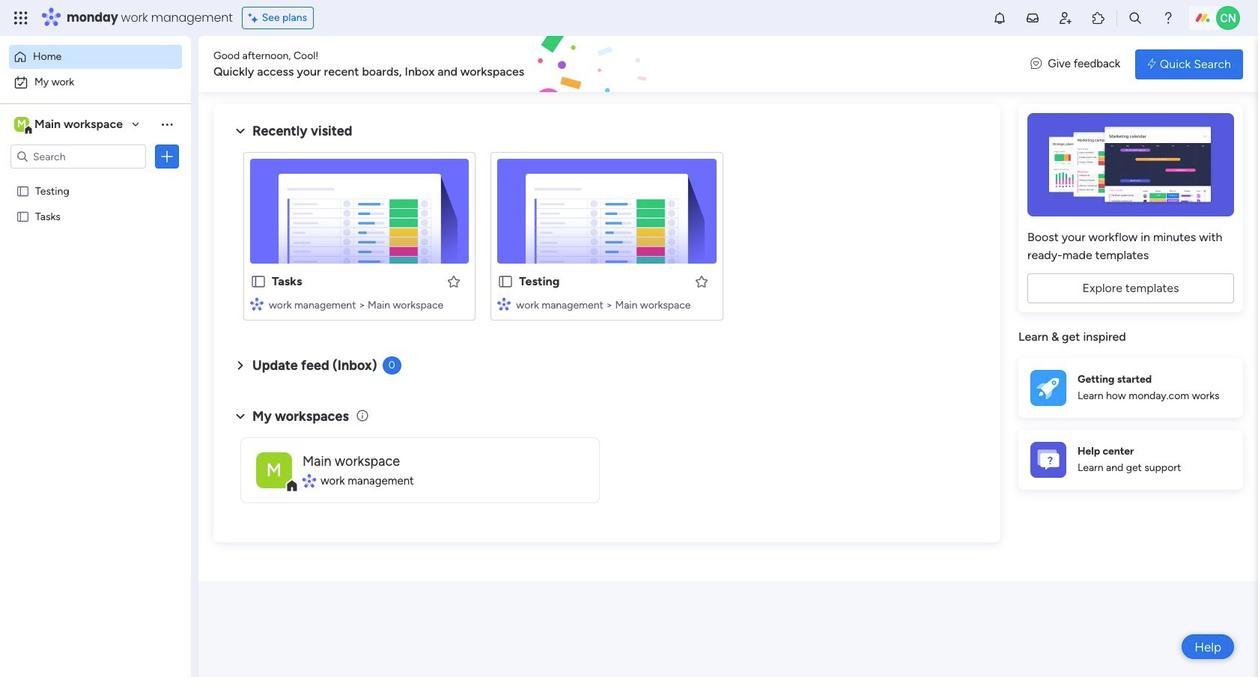 Task type: locate. For each thing, give the bounding box(es) containing it.
help image
[[1161, 10, 1176, 25]]

1 vertical spatial public board image
[[16, 209, 30, 223]]

quick search results list box
[[232, 140, 983, 339]]

public board image for add to favorites image
[[250, 274, 267, 290]]

getting started element
[[1019, 358, 1244, 418]]

0 element
[[383, 357, 401, 375]]

0 vertical spatial option
[[9, 45, 182, 69]]

1 public board image from the left
[[250, 274, 267, 290]]

2 vertical spatial option
[[0, 177, 191, 180]]

public board image
[[250, 274, 267, 290], [498, 274, 514, 290]]

add to favorites image
[[694, 274, 709, 289]]

2 public board image from the left
[[498, 274, 514, 290]]

option
[[9, 45, 182, 69], [9, 70, 182, 94], [0, 177, 191, 180]]

1 horizontal spatial public board image
[[498, 274, 514, 290]]

templates image image
[[1033, 113, 1230, 217]]

open update feed (inbox) image
[[232, 357, 250, 375]]

public board image
[[16, 184, 30, 198], [16, 209, 30, 223]]

0 vertical spatial public board image
[[16, 184, 30, 198]]

2 public board image from the top
[[16, 209, 30, 223]]

1 vertical spatial option
[[9, 70, 182, 94]]

1 public board image from the top
[[16, 184, 30, 198]]

v2 bolt switch image
[[1148, 56, 1157, 72]]

notifications image
[[993, 10, 1008, 25]]

list box
[[0, 175, 191, 431]]

close recently visited image
[[232, 122, 250, 140]]

0 horizontal spatial public board image
[[250, 274, 267, 290]]

help center element
[[1019, 430, 1244, 490]]

update feed image
[[1026, 10, 1041, 25]]



Task type: describe. For each thing, give the bounding box(es) containing it.
monday marketplace image
[[1092, 10, 1107, 25]]

options image
[[160, 149, 175, 164]]

select product image
[[13, 10, 28, 25]]

see plans image
[[249, 10, 262, 26]]

cool name image
[[1217, 6, 1241, 30]]

search everything image
[[1128, 10, 1143, 25]]

public board image for add to favorites icon
[[498, 274, 514, 290]]

invite members image
[[1059, 10, 1074, 25]]

add to favorites image
[[447, 274, 462, 289]]

v2 user feedback image
[[1031, 56, 1043, 72]]

Search in workspace field
[[31, 148, 125, 165]]

workspace selection element
[[14, 115, 125, 135]]

workspace image
[[256, 452, 292, 488]]

workspace image
[[14, 116, 29, 133]]

workspace options image
[[160, 117, 175, 132]]

close my workspaces image
[[232, 407, 250, 425]]



Task type: vqa. For each thing, say whether or not it's contained in the screenshot.
generic name 'image'
no



